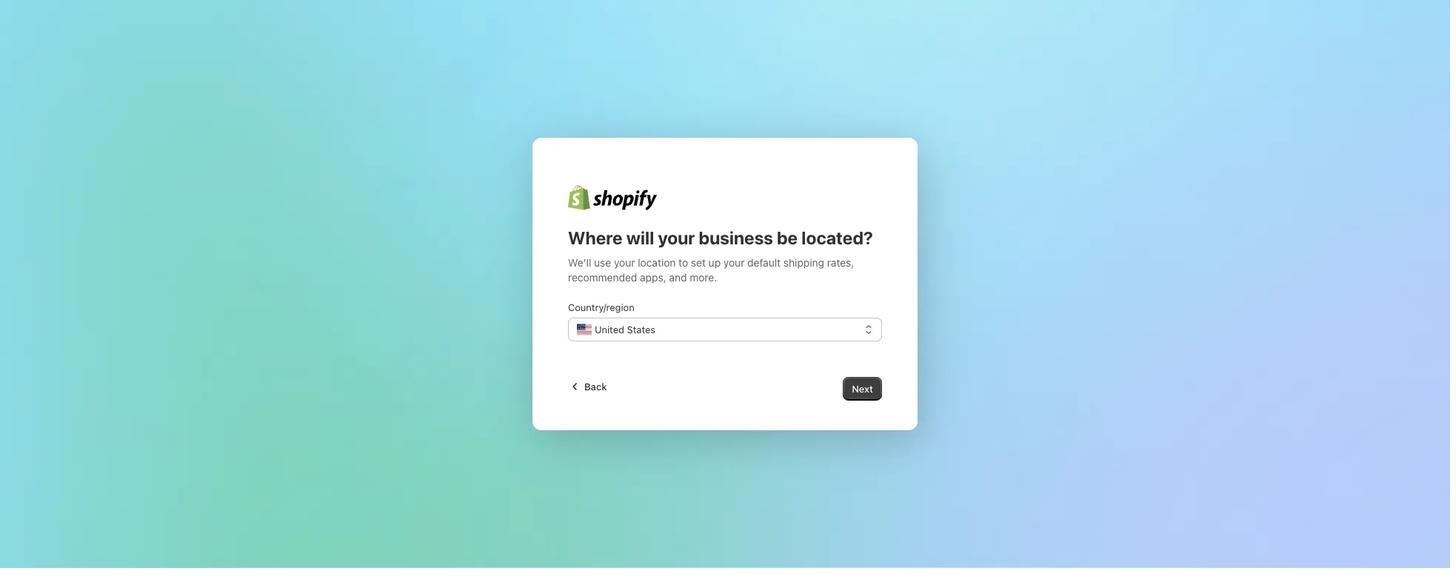 Task type: vqa. For each thing, say whether or not it's contained in the screenshot.
name
no



Task type: describe. For each thing, give the bounding box(es) containing it.
united
[[595, 324, 624, 335]]

your for will
[[658, 227, 695, 248]]

country/region
[[568, 302, 635, 313]]

shipping
[[784, 257, 824, 269]]

up
[[709, 257, 721, 269]]

to
[[679, 257, 688, 269]]

your for use
[[614, 257, 635, 269]]

2 horizontal spatial your
[[724, 257, 745, 269]]

we'll
[[568, 257, 591, 269]]

location
[[638, 257, 676, 269]]

where will your business be located?
[[568, 227, 873, 248]]

more.
[[690, 271, 717, 284]]



Task type: locate. For each thing, give the bounding box(es) containing it.
your up to
[[658, 227, 695, 248]]

your right up
[[724, 257, 745, 269]]

recommended
[[568, 271, 637, 284]]

next
[[852, 383, 873, 394]]

back button
[[559, 375, 616, 398]]

your right use on the left top of the page
[[614, 257, 635, 269]]

located?
[[802, 227, 873, 248]]

united states
[[595, 324, 656, 335]]

your
[[658, 227, 695, 248], [614, 257, 635, 269], [724, 257, 745, 269]]

0 horizontal spatial your
[[614, 257, 635, 269]]

and
[[669, 271, 687, 284]]

City text field
[[586, 341, 695, 357]]

next button
[[843, 377, 882, 401]]

set
[[691, 257, 706, 269]]

where
[[568, 227, 623, 248]]

business
[[699, 227, 773, 248]]

be
[[777, 227, 798, 248]]

use
[[594, 257, 611, 269]]

states
[[627, 324, 656, 335]]

back
[[584, 381, 607, 392]]

will
[[626, 227, 654, 248]]

rates,
[[827, 257, 854, 269]]

we'll use your location to set up your default shipping rates, recommended apps, and more.
[[568, 257, 854, 284]]

default
[[747, 257, 781, 269]]

apps,
[[640, 271, 666, 284]]

1 horizontal spatial your
[[658, 227, 695, 248]]

Postal Code text field
[[622, 357, 731, 373]]



